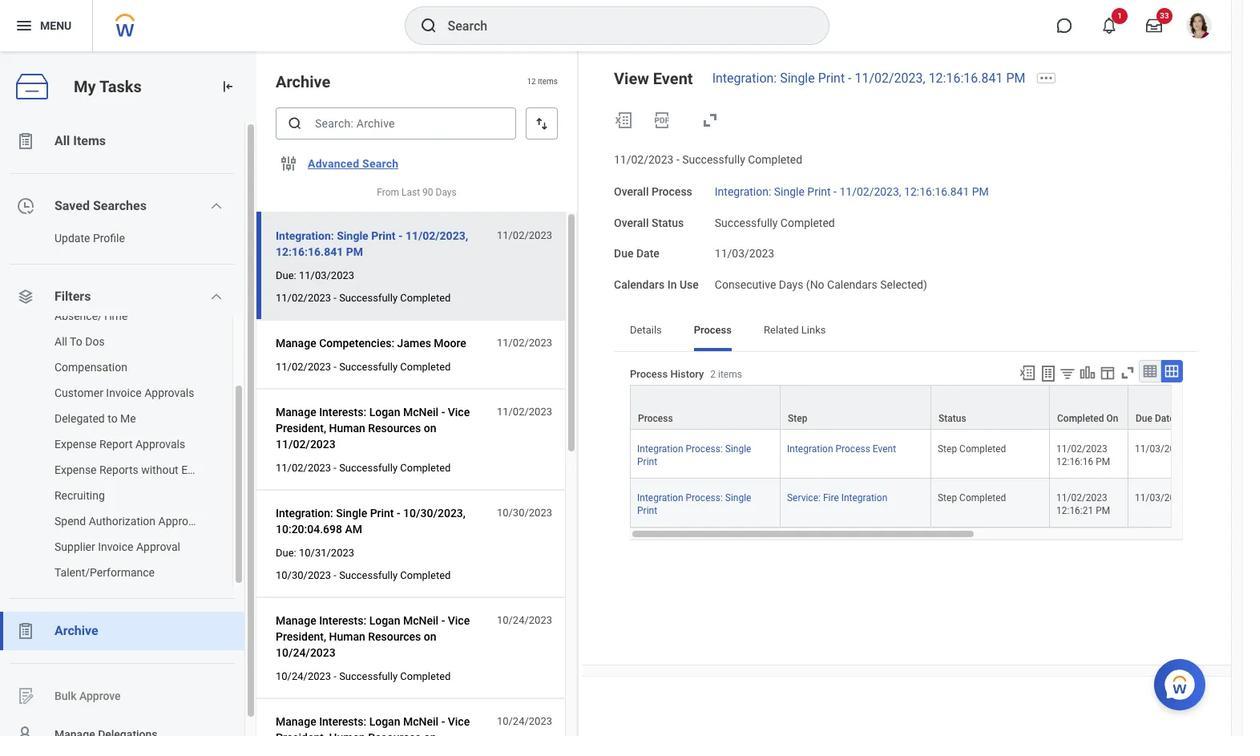 Task type: describe. For each thing, give the bounding box(es) containing it.
selected)
[[881, 278, 928, 291]]

talent/performance button
[[0, 560, 217, 585]]

mcneil for manage interests: logan mcneil - vice president, human resources o
[[403, 715, 439, 728]]

step for integration process event
[[938, 443, 958, 455]]

all for all to dos
[[55, 335, 67, 348]]

Search Workday  search field
[[448, 8, 796, 43]]

overall for overall process
[[614, 185, 649, 198]]

dos
[[85, 335, 105, 348]]

due: 10/31/2023
[[276, 547, 355, 559]]

11/02/2023 12:16:16 pm
[[1057, 443, 1111, 467]]

process button
[[631, 386, 780, 429]]

integration: inside the integration: single print - 11/02/2023, 12:16:16.841 pm button
[[276, 229, 334, 242]]

human for 10/24/2023
[[329, 630, 365, 643]]

integration process: single print for service:
[[638, 492, 752, 517]]

successfully down 10/31/2023
[[339, 569, 398, 581]]

advanced search button
[[302, 148, 405, 180]]

12
[[527, 77, 536, 86]]

all for all items
[[55, 133, 70, 148]]

profile
[[93, 232, 125, 245]]

search image
[[419, 16, 438, 35]]

integration process event
[[788, 443, 897, 455]]

filters
[[55, 289, 91, 304]]

vice for manage interests: logan mcneil - vice president, human resources o
[[448, 715, 470, 728]]

12:16:16.841 for overall process
[[905, 185, 970, 198]]

integration process: single print link for service: fire integration
[[638, 489, 752, 517]]

james
[[397, 337, 431, 350]]

11/02/2023 - successfully completed up competencies:
[[276, 292, 451, 304]]

due date button
[[1129, 386, 1207, 429]]

interests: for 11/02/2023
[[319, 406, 367, 419]]

resources for 11/02/2023
[[368, 422, 421, 435]]

justify image
[[14, 16, 34, 35]]

approvals for customer invoice approvals
[[144, 387, 194, 399]]

overall process
[[614, 185, 693, 198]]

perspective image
[[16, 287, 35, 306]]

president, inside manage interests: logan mcneil - vice president, human resources o
[[276, 731, 326, 736]]

to
[[70, 335, 82, 348]]

due: 11/03/2023
[[276, 270, 355, 282]]

spend authorization approvals button
[[0, 508, 217, 534]]

notifications large image
[[1102, 18, 1118, 34]]

12:16:21
[[1057, 505, 1094, 517]]

integration process: single print for integration
[[638, 443, 752, 467]]

manage interests: logan mcneil - vice president, human resources on 11/02/2023
[[276, 406, 470, 451]]

10/24/2023 inside manage interests: logan mcneil - vice president, human resources on 10/24/2023
[[276, 646, 336, 659]]

interests: for 10/24/2023
[[319, 614, 367, 627]]

successfully up manage competencies: james moore
[[339, 292, 398, 304]]

11/02/2023 - successfully completed down manage interests: logan mcneil - vice president, human resources on 11/02/2023
[[276, 462, 451, 474]]

12:16:16.841 for view event
[[929, 71, 1004, 86]]

menu button
[[0, 0, 92, 51]]

successfully down manage interests: logan mcneil - vice president, human resources on 11/02/2023
[[339, 462, 398, 474]]

process up overall status
[[652, 185, 693, 198]]

competencies:
[[319, 337, 395, 350]]

expense for expense report approvals
[[55, 438, 97, 451]]

searches
[[93, 198, 147, 213]]

pm inside 11/02/2023 12:16:16 pm
[[1096, 456, 1111, 467]]

service: fire integration link
[[788, 489, 888, 504]]

logan for 10/24/2023
[[369, 614, 401, 627]]

11/03/2023 inside item list element
[[299, 270, 355, 282]]

all items button
[[0, 122, 245, 160]]

successfully down manage competencies: james moore
[[339, 361, 398, 373]]

integration: inside "integration: single print - 10/30/2023, 10:20:04.698 am"
[[276, 507, 333, 520]]

click to view/edit grid preferences image
[[1099, 364, 1117, 382]]

12:16:16
[[1057, 456, 1094, 467]]

clipboard image for all items
[[16, 132, 35, 151]]

consecutive days (no calendars selected)
[[715, 278, 928, 291]]

manage interests: logan mcneil - vice president, human resources on 10/24/2023 button
[[276, 611, 488, 662]]

on for manage interests: logan mcneil - vice president, human resources on 10/24/2023
[[424, 630, 437, 643]]

approval
[[136, 541, 180, 553]]

am
[[345, 523, 362, 536]]

manage competencies: james moore button
[[276, 334, 473, 353]]

customer invoice approvals
[[55, 387, 194, 399]]

manage competencies: james moore
[[276, 337, 467, 350]]

rename image
[[16, 686, 35, 706]]

resources for 10/24/2023
[[368, 630, 421, 643]]

supplier
[[55, 541, 95, 553]]

view event
[[614, 69, 693, 88]]

saved searches
[[55, 198, 147, 213]]

table image
[[1143, 363, 1159, 379]]

overall for overall status
[[614, 216, 649, 229]]

interests: inside manage interests: logan mcneil - vice president, human resources o
[[319, 715, 367, 728]]

11/02/2023, for overall process
[[840, 185, 902, 198]]

integration: single print - 11/02/2023, 12:16:16.841 pm inside button
[[276, 229, 468, 258]]

customer
[[55, 387, 103, 399]]

due date element
[[715, 238, 775, 261]]

my tasks element
[[0, 51, 257, 736]]

90
[[423, 187, 434, 198]]

fullscreen image
[[701, 111, 720, 130]]

completed on
[[1058, 413, 1119, 424]]

expand table image
[[1164, 363, 1180, 379]]

expense reports without exceptions button
[[0, 457, 236, 483]]

on for manage interests: logan mcneil - vice president, human resources on 11/02/2023
[[424, 422, 437, 435]]

10/30/2023 - successfully completed
[[276, 569, 451, 581]]

integration: single print - 11/02/2023, 12:16:16.841 pm button
[[276, 226, 488, 261]]

(no
[[807, 278, 825, 291]]

process down 'step' column header
[[836, 443, 871, 455]]

recruiting
[[55, 489, 105, 502]]

1
[[1118, 11, 1123, 20]]

11/02/2023 inside 11/02/2023 12:16:16 pm
[[1057, 443, 1108, 455]]

11/02/2023, for view event
[[855, 71, 926, 86]]

related links
[[764, 324, 826, 336]]

authorization
[[89, 515, 156, 528]]

manage for manage competencies: james moore
[[276, 337, 316, 350]]

overall status
[[614, 216, 684, 229]]

saved
[[55, 198, 90, 213]]

compensation
[[55, 361, 127, 374]]

delegated to me
[[55, 412, 136, 425]]

10/30/2023 for 10/30/2023
[[497, 507, 553, 519]]

integration: single print - 10/30/2023, 10:20:04.698 am button
[[276, 504, 488, 539]]

report
[[99, 438, 133, 451]]

10/31/2023
[[299, 547, 355, 559]]

pm inside button
[[346, 245, 363, 258]]

chevron down image
[[210, 290, 223, 303]]

days inside item list element
[[436, 187, 457, 198]]

archive inside button
[[55, 623, 98, 638]]

manage for manage interests: logan mcneil - vice president, human resources o
[[276, 715, 316, 728]]

11/02/2023 - successfully completed down fullscreen icon
[[614, 153, 803, 166]]

process column header
[[630, 385, 781, 431]]

pm inside 11/02/2023 12:16:21 pm
[[1096, 505, 1111, 517]]

integration: single print - 11/02/2023, 12:16:16.841 pm for overall process
[[715, 185, 989, 198]]

configure image
[[279, 154, 298, 173]]

customer invoice approvals button
[[0, 380, 217, 406]]

my
[[74, 77, 96, 96]]

tab list containing details
[[614, 313, 1200, 351]]

absence/time
[[55, 310, 128, 322]]

11/03/2023 down due date popup button
[[1136, 443, 1187, 455]]

integration process event link
[[788, 440, 897, 455]]

recruiting button
[[0, 483, 217, 508]]

status column header
[[932, 385, 1051, 431]]

logan for 11/02/2023
[[369, 406, 401, 419]]

11/03/2023 right 11/02/2023 12:16:21 pm
[[1136, 492, 1187, 504]]

details
[[630, 324, 662, 336]]

status inside status popup button
[[939, 413, 967, 424]]

print inside "integration: single print - 10/30/2023, 10:20:04.698 am"
[[370, 507, 394, 520]]

reports
[[99, 464, 139, 476]]

10:20:04.698
[[276, 523, 342, 536]]

advanced
[[308, 157, 360, 170]]

1 button
[[1092, 8, 1128, 43]]

status button
[[932, 386, 1050, 429]]

workday assistant region
[[1155, 653, 1213, 711]]

manage interests: logan mcneil - vice president, human resources o button
[[276, 712, 488, 736]]

archive inside item list element
[[276, 72, 331, 91]]

bulk approve
[[55, 689, 121, 702]]

process: for integration
[[686, 443, 723, 455]]

10/30/2023,
[[403, 507, 466, 520]]

2 calendars from the left
[[828, 278, 878, 291]]

items
[[73, 133, 106, 148]]

saved searches button
[[0, 187, 245, 225]]

view
[[614, 69, 649, 88]]

integration process: single print link for integration process event
[[638, 440, 752, 467]]



Task type: vqa. For each thing, say whether or not it's contained in the screenshot.
the minute Spin Button
no



Task type: locate. For each thing, give the bounding box(es) containing it.
mcneil down 10/24/2023 - successfully completed
[[403, 715, 439, 728]]

1 vertical spatial step completed
[[938, 492, 1007, 504]]

manage for manage interests: logan mcneil - vice president, human resources on 11/02/2023
[[276, 406, 316, 419]]

1 vertical spatial overall
[[614, 216, 649, 229]]

on inside manage interests: logan mcneil - vice president, human resources on 11/02/2023
[[424, 422, 437, 435]]

2
[[711, 369, 716, 380]]

1 vertical spatial due
[[1136, 413, 1153, 424]]

overall down overall process at top
[[614, 216, 649, 229]]

1 vertical spatial event
[[873, 443, 897, 455]]

logan down manage competencies: james moore button
[[369, 406, 401, 419]]

days right the '90'
[[436, 187, 457, 198]]

compensation button
[[0, 354, 217, 380]]

2 vertical spatial integration: single print - 11/02/2023, 12:16:16.841 pm
[[276, 229, 468, 258]]

1 vertical spatial president,
[[276, 630, 326, 643]]

step column header
[[781, 385, 932, 431]]

11/03/2023 up consecutive
[[715, 247, 775, 260]]

list containing absence/time
[[0, 303, 245, 585]]

expense reports without exceptions
[[55, 464, 236, 476]]

president, inside manage interests: logan mcneil - vice president, human resources on 11/02/2023
[[276, 422, 326, 435]]

pm
[[1007, 71, 1026, 86], [973, 185, 989, 198], [346, 245, 363, 258], [1096, 456, 1111, 467], [1096, 505, 1111, 517]]

1 due: from the top
[[276, 270, 297, 282]]

1 manage from the top
[[276, 337, 316, 350]]

2 process: from the top
[[686, 492, 723, 504]]

toolbar
[[1012, 360, 1184, 385]]

president, for 11/02/2023
[[276, 422, 326, 435]]

talent/performance
[[55, 566, 155, 579]]

1 vertical spatial human
[[329, 630, 365, 643]]

calendars
[[614, 278, 665, 291], [828, 278, 878, 291]]

process left history
[[630, 368, 668, 380]]

1 horizontal spatial date
[[1156, 413, 1175, 424]]

logan
[[369, 406, 401, 419], [369, 614, 401, 627], [369, 715, 401, 728]]

0 vertical spatial due:
[[276, 270, 297, 282]]

2 step completed from the top
[[938, 492, 1007, 504]]

2 human from the top
[[329, 630, 365, 643]]

1 vertical spatial 11/02/2023,
[[840, 185, 902, 198]]

clipboard image left all items
[[16, 132, 35, 151]]

use
[[680, 278, 699, 291]]

integration: up fullscreen icon
[[713, 71, 777, 86]]

manage inside manage interests: logan mcneil - vice president, human resources on 11/02/2023
[[276, 406, 316, 419]]

invoice down authorization
[[98, 541, 134, 553]]

0 horizontal spatial event
[[653, 69, 693, 88]]

transformation import image
[[220, 79, 236, 95]]

service: fire integration
[[788, 492, 888, 504]]

interests: inside manage interests: logan mcneil - vice president, human resources on 11/02/2023
[[319, 406, 367, 419]]

1 row from the top
[[630, 385, 1244, 431]]

2 row from the top
[[630, 430, 1244, 479]]

2 vertical spatial logan
[[369, 715, 401, 728]]

1 vertical spatial invoice
[[98, 541, 134, 553]]

logan inside manage interests: logan mcneil - vice president, human resources o
[[369, 715, 401, 728]]

12:16:16.841 inside button
[[276, 245, 343, 258]]

1 vertical spatial all
[[55, 335, 67, 348]]

row for 'step' column header
[[630, 430, 1244, 479]]

approvals for spend authorization approvals
[[158, 515, 208, 528]]

integration process: single print
[[638, 443, 752, 467], [638, 492, 752, 517]]

0 horizontal spatial archive
[[55, 623, 98, 638]]

2 vertical spatial president,
[[276, 731, 326, 736]]

10/24/2023
[[497, 614, 553, 626], [276, 646, 336, 659], [276, 670, 331, 683], [497, 715, 553, 727]]

bulk
[[55, 689, 77, 702]]

on inside manage interests: logan mcneil - vice president, human resources on 10/24/2023
[[424, 630, 437, 643]]

3 interests: from the top
[[319, 715, 367, 728]]

expense report approvals button
[[0, 431, 217, 457]]

3 logan from the top
[[369, 715, 401, 728]]

me
[[120, 412, 136, 425]]

items right 2 at the bottom right of page
[[719, 369, 743, 380]]

1 process: from the top
[[686, 443, 723, 455]]

event inside the integration process event link
[[873, 443, 897, 455]]

1 vertical spatial status
[[939, 413, 967, 424]]

on
[[1107, 413, 1119, 424]]

0 vertical spatial 10/30/2023
[[497, 507, 553, 519]]

0 vertical spatial overall
[[614, 185, 649, 198]]

filters button
[[0, 277, 245, 316]]

0 vertical spatial archive
[[276, 72, 331, 91]]

integration: inside integration: single print - 11/02/2023, 12:16:16.841 pm link
[[715, 185, 772, 198]]

successfully completed
[[715, 216, 835, 229]]

1 vertical spatial process:
[[686, 492, 723, 504]]

vice for manage interests: logan mcneil - vice president, human resources on 11/02/2023
[[448, 406, 470, 419]]

2 expense from the top
[[55, 464, 97, 476]]

step completed for service: fire integration
[[938, 492, 1007, 504]]

1 horizontal spatial days
[[779, 278, 804, 291]]

invoice
[[106, 387, 142, 399], [98, 541, 134, 553]]

expense up recruiting
[[55, 464, 97, 476]]

human for 11/02/2023
[[329, 422, 365, 435]]

date down overall status
[[637, 247, 660, 260]]

due date inside due date popup button
[[1136, 413, 1175, 424]]

0 vertical spatial due date
[[614, 247, 660, 260]]

print
[[819, 71, 845, 86], [808, 185, 831, 198], [371, 229, 396, 242], [638, 456, 658, 467], [638, 505, 658, 517], [370, 507, 394, 520]]

all left to at the top of the page
[[55, 335, 67, 348]]

0 vertical spatial items
[[538, 77, 558, 86]]

mcneil
[[403, 406, 439, 419], [403, 614, 439, 627], [403, 715, 439, 728]]

due down overall status
[[614, 247, 634, 260]]

list
[[0, 122, 257, 736], [0, 303, 245, 585]]

human inside manage interests: logan mcneil - vice president, human resources on 10/24/2023
[[329, 630, 365, 643]]

integration: single print - 11/02/2023, 12:16:16.841 pm link for process
[[715, 182, 989, 198]]

4 manage from the top
[[276, 715, 316, 728]]

1 horizontal spatial status
[[939, 413, 967, 424]]

due right on
[[1136, 413, 1153, 424]]

manage interests: logan mcneil - vice president, human resources o
[[276, 715, 470, 736]]

list inside my tasks element
[[0, 303, 245, 585]]

11/02/2023, inside button
[[406, 229, 468, 242]]

- inside manage interests: logan mcneil - vice president, human resources on 10/24/2023
[[442, 614, 445, 627]]

1 vertical spatial days
[[779, 278, 804, 291]]

1 resources from the top
[[368, 422, 421, 435]]

logan inside manage interests: logan mcneil - vice president, human resources on 11/02/2023
[[369, 406, 401, 419]]

resources inside manage interests: logan mcneil - vice president, human resources on 11/02/2023
[[368, 422, 421, 435]]

0 vertical spatial president,
[[276, 422, 326, 435]]

integration: single print - 11/02/2023, 12:16:16.841 pm link for event
[[713, 71, 1026, 86]]

completed on button
[[1051, 386, 1128, 429]]

2 due: from the top
[[276, 547, 297, 559]]

from
[[377, 187, 399, 198]]

0 vertical spatial process:
[[686, 443, 723, 455]]

chevron down image
[[210, 200, 223, 213]]

date inside popup button
[[1156, 413, 1175, 424]]

0 vertical spatial human
[[329, 422, 365, 435]]

completed inside overall status element
[[781, 216, 835, 229]]

process: for service:
[[686, 492, 723, 504]]

0 vertical spatial step
[[788, 413, 808, 424]]

date down expand table icon
[[1156, 413, 1175, 424]]

mcneil for manage interests: logan mcneil - vice president, human resources on 10/24/2023
[[403, 614, 439, 627]]

vice inside manage interests: logan mcneil - vice president, human resources on 10/24/2023
[[448, 614, 470, 627]]

Search: Archive text field
[[276, 107, 516, 140]]

1 vertical spatial integration process: single print link
[[638, 489, 752, 517]]

items right 12
[[538, 77, 558, 86]]

mcneil inside manage interests: logan mcneil - vice president, human resources o
[[403, 715, 439, 728]]

mcneil inside manage interests: logan mcneil - vice president, human resources on 11/02/2023
[[403, 406, 439, 419]]

0 vertical spatial on
[[424, 422, 437, 435]]

1 vertical spatial 12:16:16.841
[[905, 185, 970, 198]]

0 vertical spatial date
[[637, 247, 660, 260]]

single inside button
[[337, 229, 369, 242]]

clipboard image up rename image
[[16, 622, 35, 641]]

manage interests: logan mcneil - vice president, human resources on 11/02/2023 button
[[276, 403, 488, 454]]

0 horizontal spatial calendars
[[614, 278, 665, 291]]

tasks
[[99, 77, 142, 96]]

- inside manage interests: logan mcneil - vice president, human resources o
[[442, 715, 445, 728]]

days inside calendars in use element
[[779, 278, 804, 291]]

mcneil inside manage interests: logan mcneil - vice president, human resources on 10/24/2023
[[403, 614, 439, 627]]

user plus image
[[16, 725, 35, 736]]

view printable version (pdf) image
[[653, 111, 672, 130]]

1 vertical spatial due date
[[1136, 413, 1175, 424]]

process
[[652, 185, 693, 198], [694, 324, 732, 336], [630, 368, 668, 380], [638, 413, 673, 424], [836, 443, 871, 455]]

0 horizontal spatial due
[[614, 247, 634, 260]]

expand/collapse chart image
[[1079, 364, 1097, 382]]

date
[[637, 247, 660, 260], [1156, 413, 1175, 424]]

3 vice from the top
[[448, 715, 470, 728]]

calendars right (no
[[828, 278, 878, 291]]

1 vertical spatial vice
[[448, 614, 470, 627]]

search image
[[287, 115, 303, 132]]

single inside "integration: single print - 10/30/2023, 10:20:04.698 am"
[[336, 507, 367, 520]]

1 vertical spatial due:
[[276, 547, 297, 559]]

list containing all items
[[0, 122, 257, 736]]

2 vertical spatial 12:16:16.841
[[276, 245, 343, 258]]

row containing process
[[630, 385, 1244, 431]]

print inside button
[[371, 229, 396, 242]]

clipboard image for archive
[[16, 622, 35, 641]]

3 president, from the top
[[276, 731, 326, 736]]

1 vertical spatial clipboard image
[[16, 622, 35, 641]]

interests: down competencies:
[[319, 406, 367, 419]]

2 all from the top
[[55, 335, 67, 348]]

2 mcneil from the top
[[403, 614, 439, 627]]

expense for expense reports without exceptions
[[55, 464, 97, 476]]

integration: single print - 11/02/2023, 12:16:16.841 pm link
[[713, 71, 1026, 86], [715, 182, 989, 198]]

11/02/2023 inside 11/02/2023 12:16:21 pm
[[1057, 492, 1108, 504]]

due inside popup button
[[1136, 413, 1153, 424]]

0 horizontal spatial items
[[538, 77, 558, 86]]

invoice inside supplier invoice approval button
[[98, 541, 134, 553]]

0 vertical spatial days
[[436, 187, 457, 198]]

1 horizontal spatial calendars
[[828, 278, 878, 291]]

approvals inside 'button'
[[144, 387, 194, 399]]

successfully
[[683, 153, 746, 166], [715, 216, 778, 229], [339, 292, 398, 304], [339, 361, 398, 373], [339, 462, 398, 474], [339, 569, 398, 581], [339, 670, 398, 683]]

spend authorization approvals
[[55, 515, 208, 528]]

1 vertical spatial items
[[719, 369, 743, 380]]

profile logan mcneil image
[[1187, 13, 1213, 42]]

2 clipboard image from the top
[[16, 622, 35, 641]]

2 interests: from the top
[[319, 614, 367, 627]]

due date down overall status
[[614, 247, 660, 260]]

all
[[55, 133, 70, 148], [55, 335, 67, 348]]

approvals
[[144, 387, 194, 399], [136, 438, 185, 451], [158, 515, 208, 528]]

step inside step popup button
[[788, 413, 808, 424]]

on
[[424, 422, 437, 435], [424, 630, 437, 643]]

0 vertical spatial clipboard image
[[16, 132, 35, 151]]

interests: inside manage interests: logan mcneil - vice president, human resources on 10/24/2023
[[319, 614, 367, 627]]

archive up search icon
[[276, 72, 331, 91]]

3 manage from the top
[[276, 614, 316, 627]]

0 vertical spatial mcneil
[[403, 406, 439, 419]]

2 list from the top
[[0, 303, 245, 585]]

links
[[802, 324, 826, 336]]

overall status element
[[715, 207, 835, 230]]

vice for manage interests: logan mcneil - vice president, human resources on 10/24/2023
[[448, 614, 470, 627]]

process down process history 2 items
[[638, 413, 673, 424]]

1 expense from the top
[[55, 438, 97, 451]]

0 vertical spatial step completed
[[938, 443, 1007, 455]]

1 vertical spatial integration process: single print
[[638, 492, 752, 517]]

0 vertical spatial integration process: single print link
[[638, 440, 752, 467]]

1 horizontal spatial items
[[719, 369, 743, 380]]

1 vertical spatial expense
[[55, 464, 97, 476]]

all inside 'button'
[[55, 335, 67, 348]]

supplier invoice approval
[[55, 541, 180, 553]]

1 on from the top
[[424, 422, 437, 435]]

last
[[402, 187, 420, 198]]

export to excel image
[[614, 111, 634, 130]]

approvals for expense report approvals
[[136, 438, 185, 451]]

sort image
[[534, 115, 550, 132]]

2 vertical spatial 11/02/2023,
[[406, 229, 468, 242]]

- inside manage interests: logan mcneil - vice president, human resources on 11/02/2023
[[442, 406, 445, 419]]

step button
[[781, 386, 931, 429]]

select to filter grid data image
[[1059, 365, 1077, 382]]

1 step completed from the top
[[938, 443, 1007, 455]]

1 vertical spatial archive
[[55, 623, 98, 638]]

1 vertical spatial logan
[[369, 614, 401, 627]]

0 horizontal spatial date
[[637, 247, 660, 260]]

1 calendars from the left
[[614, 278, 665, 291]]

overall up overall status
[[614, 185, 649, 198]]

absence/time button
[[0, 303, 217, 329]]

menu
[[40, 19, 72, 32]]

1 vice from the top
[[448, 406, 470, 419]]

invoice inside customer invoice approvals 'button'
[[106, 387, 142, 399]]

human inside manage interests: logan mcneil - vice president, human resources on 11/02/2023
[[329, 422, 365, 435]]

11/02/2023
[[614, 153, 674, 166], [497, 229, 553, 241], [276, 292, 331, 304], [497, 337, 553, 349], [276, 361, 331, 373], [497, 406, 553, 418], [276, 438, 336, 451], [1057, 443, 1108, 455], [276, 462, 331, 474], [1057, 492, 1108, 504]]

0 vertical spatial approvals
[[144, 387, 194, 399]]

10/30/2023 for 10/30/2023 - successfully completed
[[276, 569, 331, 581]]

1 interests: from the top
[[319, 406, 367, 419]]

logan inside manage interests: logan mcneil - vice president, human resources on 10/24/2023
[[369, 614, 401, 627]]

2 vice from the top
[[448, 614, 470, 627]]

1 horizontal spatial archive
[[276, 72, 331, 91]]

2 vertical spatial mcneil
[[403, 715, 439, 728]]

2 president, from the top
[[276, 630, 326, 643]]

completed inside popup button
[[1058, 413, 1105, 424]]

export to worksheets image
[[1039, 364, 1059, 383]]

due: for integration: single print - 11/02/2023, 12:16:16.841 pm
[[276, 270, 297, 282]]

1 vertical spatial step
[[938, 443, 958, 455]]

my tasks
[[74, 77, 142, 96]]

resources inside manage interests: logan mcneil - vice president, human resources o
[[368, 731, 421, 736]]

clipboard image
[[16, 132, 35, 151], [16, 622, 35, 641]]

approvals inside button
[[158, 515, 208, 528]]

0 vertical spatial integration process: single print
[[638, 443, 752, 467]]

process up 2 at the bottom right of page
[[694, 324, 732, 336]]

export to excel image
[[1019, 364, 1037, 382]]

items inside process history 2 items
[[719, 369, 743, 380]]

1 logan from the top
[[369, 406, 401, 419]]

2 vertical spatial interests:
[[319, 715, 367, 728]]

1 vertical spatial integration: single print - 11/02/2023, 12:16:16.841 pm
[[715, 185, 989, 198]]

calendars left in
[[614, 278, 665, 291]]

process inside "popup button"
[[638, 413, 673, 424]]

resources inside manage interests: logan mcneil - vice president, human resources on 10/24/2023
[[368, 630, 421, 643]]

mcneil down 10/30/2023 - successfully completed
[[403, 614, 439, 627]]

1 vertical spatial resources
[[368, 630, 421, 643]]

1 human from the top
[[329, 422, 365, 435]]

1 vertical spatial date
[[1156, 413, 1175, 424]]

1 vertical spatial interests:
[[319, 614, 367, 627]]

logan down 10/30/2023 - successfully completed
[[369, 614, 401, 627]]

all to dos
[[55, 335, 105, 348]]

0 vertical spatial vice
[[448, 406, 470, 419]]

update profile
[[55, 232, 125, 245]]

row
[[630, 385, 1244, 431], [630, 430, 1244, 479], [630, 479, 1244, 528]]

successfully down manage interests: logan mcneil - vice president, human resources on 10/24/2023 at the bottom left of page
[[339, 670, 398, 683]]

inbox large image
[[1147, 18, 1163, 34]]

manage inside manage interests: logan mcneil - vice president, human resources on 10/24/2023
[[276, 614, 316, 627]]

invoice up me
[[106, 387, 142, 399]]

integration: up overall status element at the top of page
[[715, 185, 772, 198]]

invoice for approval
[[98, 541, 134, 553]]

row for tab list containing details
[[630, 385, 1244, 431]]

successfully down fullscreen icon
[[683, 153, 746, 166]]

from last 90 days
[[377, 187, 457, 198]]

due: for integration: single print - 10/30/2023, 10:20:04.698 am
[[276, 547, 297, 559]]

11/02/2023 12:16:21 pm
[[1057, 492, 1111, 517]]

1 vertical spatial approvals
[[136, 438, 185, 451]]

0 vertical spatial invoice
[[106, 387, 142, 399]]

1 integration process: single print from the top
[[638, 443, 752, 467]]

resources
[[368, 422, 421, 435], [368, 630, 421, 643], [368, 731, 421, 736]]

clipboard image inside all items button
[[16, 132, 35, 151]]

president, for 10/24/2023
[[276, 630, 326, 643]]

completed on column header
[[1051, 385, 1129, 431]]

successfully up due date element
[[715, 216, 778, 229]]

calendars in use element
[[715, 269, 928, 293]]

successfully inside overall status element
[[715, 216, 778, 229]]

1 all from the top
[[55, 133, 70, 148]]

event down 'step' column header
[[873, 443, 897, 455]]

2 vertical spatial step
[[938, 492, 958, 504]]

items inside item list element
[[538, 77, 558, 86]]

approve
[[79, 689, 121, 702]]

manage for manage interests: logan mcneil - vice president, human resources on 10/24/2023
[[276, 614, 316, 627]]

all items
[[55, 133, 106, 148]]

expense down the delegated at left
[[55, 438, 97, 451]]

manage inside manage interests: logan mcneil - vice president, human resources o
[[276, 715, 316, 728]]

integration
[[638, 443, 684, 455], [788, 443, 834, 455], [638, 492, 684, 504], [842, 492, 888, 504]]

notifications element
[[1195, 32, 1208, 45]]

0 vertical spatial 11/02/2023,
[[855, 71, 926, 86]]

2 vertical spatial human
[[329, 731, 365, 736]]

1 vertical spatial mcneil
[[403, 614, 439, 627]]

human inside manage interests: logan mcneil - vice president, human resources o
[[329, 731, 365, 736]]

to
[[108, 412, 118, 425]]

0 vertical spatial integration: single print - 11/02/2023, 12:16:16.841 pm link
[[713, 71, 1026, 86]]

tab list
[[614, 313, 1200, 351]]

all left "items"
[[55, 133, 70, 148]]

event
[[653, 69, 693, 88], [873, 443, 897, 455]]

consecutive
[[715, 278, 777, 291]]

1 horizontal spatial 10/30/2023
[[497, 507, 553, 519]]

0 vertical spatial event
[[653, 69, 693, 88]]

0 horizontal spatial days
[[436, 187, 457, 198]]

0 horizontal spatial due date
[[614, 247, 660, 260]]

1 integration process: single print link from the top
[[638, 440, 752, 467]]

0 vertical spatial 12:16:16.841
[[929, 71, 1004, 86]]

overall
[[614, 185, 649, 198], [614, 216, 649, 229]]

step completed for integration process event
[[938, 443, 1007, 455]]

vice inside manage interests: logan mcneil - vice president, human resources o
[[448, 715, 470, 728]]

archive down talent/performance
[[55, 623, 98, 638]]

interests: down 10/30/2023 - successfully completed
[[319, 614, 367, 627]]

2 logan from the top
[[369, 614, 401, 627]]

0 horizontal spatial status
[[652, 216, 684, 229]]

human
[[329, 422, 365, 435], [329, 630, 365, 643], [329, 731, 365, 736]]

approvals inside button
[[136, 438, 185, 451]]

step completed
[[938, 443, 1007, 455], [938, 492, 1007, 504]]

12 items
[[527, 77, 558, 86]]

0 horizontal spatial 10/30/2023
[[276, 569, 331, 581]]

integration: single print - 11/02/2023, 12:16:16.841 pm for view event
[[713, 71, 1026, 86]]

vice
[[448, 406, 470, 419], [448, 614, 470, 627], [448, 715, 470, 728]]

2 manage from the top
[[276, 406, 316, 419]]

1 list from the top
[[0, 122, 257, 736]]

3 mcneil from the top
[[403, 715, 439, 728]]

0 vertical spatial all
[[55, 133, 70, 148]]

search
[[362, 157, 399, 170]]

0 vertical spatial logan
[[369, 406, 401, 419]]

2 overall from the top
[[614, 216, 649, 229]]

1 horizontal spatial due date
[[1136, 413, 1175, 424]]

days
[[436, 187, 457, 198], [779, 278, 804, 291]]

president, inside manage interests: logan mcneil - vice president, human resources on 10/24/2023
[[276, 630, 326, 643]]

2 vertical spatial approvals
[[158, 515, 208, 528]]

- inside "integration: single print - 10/30/2023, 10:20:04.698 am"
[[397, 507, 401, 520]]

0 vertical spatial status
[[652, 216, 684, 229]]

item list element
[[257, 51, 579, 736]]

days left (no
[[779, 278, 804, 291]]

0 vertical spatial interests:
[[319, 406, 367, 419]]

0 vertical spatial due
[[614, 247, 634, 260]]

expense report approvals
[[55, 438, 185, 451]]

mcneil down james
[[403, 406, 439, 419]]

clock check image
[[16, 196, 35, 216]]

1 clipboard image from the top
[[16, 132, 35, 151]]

invoice for approvals
[[106, 387, 142, 399]]

integration: up due: 11/03/2023
[[276, 229, 334, 242]]

mcneil for manage interests: logan mcneil - vice president, human resources on 11/02/2023
[[403, 406, 439, 419]]

2 on from the top
[[424, 630, 437, 643]]

1 mcneil from the top
[[403, 406, 439, 419]]

3 human from the top
[[329, 731, 365, 736]]

1 vertical spatial on
[[424, 630, 437, 643]]

fire
[[824, 492, 839, 504]]

in
[[668, 278, 677, 291]]

interests: down 10/24/2023 - successfully completed
[[319, 715, 367, 728]]

0 vertical spatial integration: single print - 11/02/2023, 12:16:16.841 pm
[[713, 71, 1026, 86]]

integration: up "10:20:04.698" at the bottom
[[276, 507, 333, 520]]

0 vertical spatial expense
[[55, 438, 97, 451]]

single
[[780, 71, 815, 86], [775, 185, 805, 198], [337, 229, 369, 242], [726, 443, 752, 455], [726, 492, 752, 504], [336, 507, 367, 520]]

clipboard image inside the archive button
[[16, 622, 35, 641]]

vice inside manage interests: logan mcneil - vice president, human resources on 11/02/2023
[[448, 406, 470, 419]]

1 vertical spatial 10/30/2023
[[276, 569, 331, 581]]

3 resources from the top
[[368, 731, 421, 736]]

all to dos button
[[0, 329, 217, 354]]

3 row from the top
[[630, 479, 1244, 528]]

spend
[[55, 515, 86, 528]]

0 vertical spatial resources
[[368, 422, 421, 435]]

1 horizontal spatial due
[[1136, 413, 1153, 424]]

1 president, from the top
[[276, 422, 326, 435]]

update
[[55, 232, 90, 245]]

2 vertical spatial vice
[[448, 715, 470, 728]]

step
[[788, 413, 808, 424], [938, 443, 958, 455], [938, 492, 958, 504]]

step for service: fire integration
[[938, 492, 958, 504]]

due date right on
[[1136, 413, 1175, 424]]

11/02/2023 - successfully completed down competencies:
[[276, 361, 451, 373]]

1 vertical spatial integration: single print - 11/02/2023, 12:16:16.841 pm link
[[715, 182, 989, 198]]

without
[[141, 464, 179, 476]]

process history 2 items
[[630, 368, 743, 380]]

1 horizontal spatial event
[[873, 443, 897, 455]]

11/02/2023 inside manage interests: logan mcneil - vice president, human resources on 11/02/2023
[[276, 438, 336, 451]]

event right view
[[653, 69, 693, 88]]

2 integration process: single print from the top
[[638, 492, 752, 517]]

all inside button
[[55, 133, 70, 148]]

11/03/2023 down the integration: single print - 11/02/2023, 12:16:16.841 pm button
[[299, 270, 355, 282]]

fullscreen image
[[1120, 364, 1137, 382]]

2 vertical spatial resources
[[368, 731, 421, 736]]

2 integration process: single print link from the top
[[638, 489, 752, 517]]

1 overall from the top
[[614, 185, 649, 198]]

10/24/2023 - successfully completed
[[276, 670, 451, 683]]

logan down 10/24/2023 - successfully completed
[[369, 715, 401, 728]]

2 resources from the top
[[368, 630, 421, 643]]



